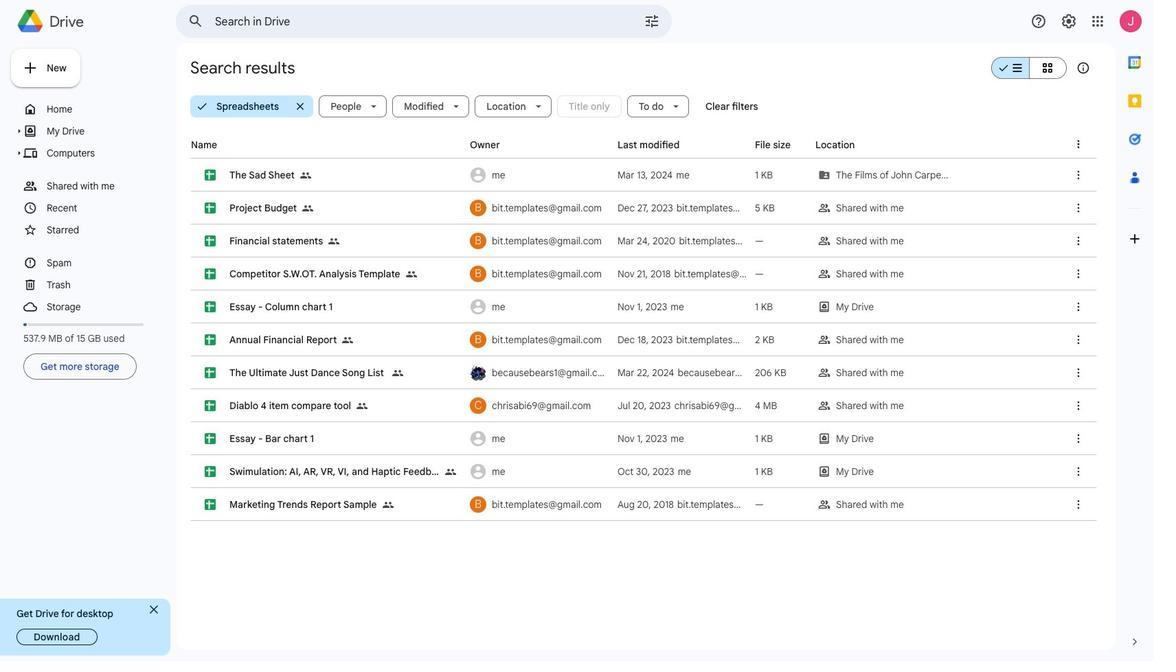 Task type: vqa. For each thing, say whether or not it's contained in the screenshot.
Folders option
no



Task type: describe. For each thing, give the bounding box(es) containing it.
google sheets: project budget element
[[230, 202, 297, 214]]

9 cell from the top
[[191, 423, 1097, 456]]

chrisabi69@gmail.com element
[[470, 390, 487, 423]]

6 cell from the top
[[191, 324, 1097, 357]]

owned by me element for sixth google sheets image
[[466, 423, 614, 456]]

Search in Drive text field
[[215, 15, 605, 29]]

to do element
[[633, 101, 667, 112]]

google sheets: competitor s.w.ot. analysis template element
[[230, 268, 400, 280]]

size: —
storage used: 0 bytes (this file is stored on a third-party server) element for owned by bit.templates@gmail.com element for google sheets: marketing trends report sample element
[[755, 499, 764, 511]]

size: 4 mb
storage used: 4 mb element
[[755, 400, 777, 412]]

1 cell from the top
[[191, 159, 1097, 192]]

bit.templates@gmail.com element for google sheets: competitor s.w.ot. analysis template element owned by bit.templates@gmail.com element
[[470, 258, 487, 291]]

google sheets image for "google sheets: the sad sheet" 'element'
[[205, 170, 216, 181]]

bit.templates@gmail.com element for owned by bit.templates@gmail.com element for google sheets: annual financial report element
[[470, 324, 487, 357]]

List radio
[[992, 52, 1029, 85]]

google sheets image for google sheets: marketing trends report sample element
[[205, 500, 216, 511]]

google sheets image for "google sheets: diablo 4 item compare tool" 'element'
[[205, 401, 216, 412]]

11 cell from the top
[[191, 489, 1097, 522]]

people element
[[325, 101, 364, 112]]

3 cell from the top
[[191, 225, 1097, 258]]

google sheets: marketing trends report sample element
[[230, 499, 377, 511]]

starred items element
[[47, 221, 163, 239]]

owned by bit.templates@gmail.com element for google sheets: competitor s.w.ot. analysis template element
[[466, 258, 614, 291]]

storage element
[[47, 298, 163, 316]]

google sheets: essay - column chart 1 element
[[230, 301, 333, 313]]

google sheets image for google sheets: competitor s.w.ot. analysis template element
[[205, 269, 216, 280]]

10 cell from the top
[[191, 456, 1097, 489]]

google sheets: swimulation: ai, ar, vr, vi, and haptic feedback - bar chart 1 element
[[230, 466, 440, 478]]

search google drive image
[[182, 8, 210, 35]]

google sheets image for google sheets: annual financial report element
[[205, 335, 216, 346]]

google sheets image for google sheets: project budget element
[[205, 203, 216, 214]]

google sheets: annual financial report element
[[230, 334, 337, 346]]

spam element
[[47, 254, 163, 272]]

google sheets image for "google sheets: swimulation: ai, ar, vr, vi, and haptic feedback - bar chart 1" element
[[205, 467, 216, 478]]

bit.templates@gmail.com element for google sheets: project budget element owned by bit.templates@gmail.com element
[[470, 192, 487, 225]]

size: 1 kb
storage used: 1 kb element for owned by me element associated with google sheets image corresponding to "google sheets: swimulation: ai, ar, vr, vi, and haptic feedback - bar chart 1" element
[[755, 466, 773, 478]]



Task type: locate. For each thing, give the bounding box(es) containing it.
3 owned by me element from the top
[[466, 423, 614, 456]]

bit.templates@gmail.com element for owned by bit.templates@gmail.com element for google sheets: marketing trends report sample element
[[470, 489, 487, 522]]

owned by bit.templates@gmail.com element
[[466, 192, 614, 225], [466, 225, 614, 258], [466, 258, 614, 291], [466, 324, 614, 357], [466, 489, 614, 522]]

owned by bit.templates@gmail.com element for google sheets: project budget element
[[466, 192, 614, 225]]

size: —
storage used: 0 bytes (this file is stored on a third-party server) element for owned by bit.templates@gmail.com element corresponding to google sheets: financial statements element
[[755, 235, 764, 247]]

group inside filters toolbar
[[190, 96, 313, 118]]

owned by me element
[[466, 159, 614, 192], [466, 291, 614, 324], [466, 423, 614, 456], [466, 456, 614, 489]]

4 cell from the top
[[191, 258, 1097, 291]]

location element
[[481, 101, 529, 112]]

size: 1 kb
storage used: 1 kb element
[[755, 169, 773, 181], [755, 301, 773, 313], [755, 433, 773, 445], [755, 466, 773, 478]]

2 size: —
storage used: 0 bytes (this file is stored on a third-party server) element from the top
[[755, 268, 764, 280]]

2 size: 1 kb
storage used: 1 kb element from the top
[[755, 301, 773, 313]]

1 size: 1 kb
storage used: 1 kb element from the top
[[755, 169, 773, 181]]

7 google sheets image from the top
[[205, 467, 216, 478]]

support image
[[1031, 13, 1047, 30]]

tab list
[[1116, 43, 1154, 623]]

owned by bit.templates@gmail.com element for google sheets: financial statements element
[[466, 225, 614, 258]]

filters toolbar
[[188, 93, 767, 120]]

Grid radio
[[1029, 52, 1067, 85]]

bit.templates@gmail.com element for owned by bit.templates@gmail.com element corresponding to google sheets: financial statements element
[[470, 225, 487, 258]]

4 google sheets image from the top
[[205, 302, 216, 313]]

google sheets: the sad sheet element
[[230, 169, 295, 181]]

owned by me element for google sheets image for "google sheets: the sad sheet" 'element'
[[466, 159, 614, 192]]

3 size: —
storage used: 0 bytes (this file is stored on a third-party server) element from the top
[[755, 499, 764, 511]]

items shared with me element
[[47, 177, 163, 195]]

4 bit.templates@gmail.com element from the top
[[470, 324, 487, 357]]

region
[[190, 126, 1097, 651]]

navigation
[[11, 98, 165, 383]]

owned by chrisabi69@gmail.com element
[[466, 390, 614, 423]]

google sheets: the ultimate just dance song list element
[[230, 367, 387, 379]]

2 cell from the top
[[191, 192, 1097, 225]]

1 google sheets image from the top
[[205, 170, 216, 181]]

1 owned by me element from the top
[[466, 159, 614, 192]]

2 owned by me element from the top
[[466, 291, 614, 324]]

4 owned by bit.templates@gmail.com element from the top
[[466, 324, 614, 357]]

2 bit.templates@gmail.com element from the top
[[470, 225, 487, 258]]

size: —
storage used: 0 bytes (this file is stored on a third-party server) element
[[755, 235, 764, 247], [755, 268, 764, 280], [755, 499, 764, 511]]

spreadsheets filter applied element
[[211, 101, 290, 112]]

close image
[[150, 606, 158, 614]]

trashed items element
[[47, 276, 163, 294]]

size: 2 kb
storage used: 2 kb element
[[755, 334, 775, 346]]

8 cell from the top
[[191, 390, 1097, 423]]

recent items element
[[47, 199, 163, 217]]

3 google sheets image from the top
[[205, 236, 216, 247]]

shared image
[[300, 170, 311, 181], [406, 258, 422, 291], [406, 269, 417, 280], [343, 324, 359, 357], [343, 335, 354, 346], [392, 357, 409, 390], [382, 500, 393, 511]]

shared image
[[300, 159, 317, 192], [303, 192, 319, 225], [303, 203, 314, 214], [329, 225, 345, 258], [329, 236, 340, 247], [392, 368, 403, 379], [357, 390, 373, 423], [357, 401, 368, 412], [445, 456, 462, 489], [445, 467, 456, 478], [382, 489, 399, 522]]

size: 1 kb
storage used: 1 kb element for owned by me element corresponding to sixth google sheets image
[[755, 433, 773, 445]]

owned by bit.templates@gmail.com element for google sheets: annual financial report element
[[466, 324, 614, 357]]

computers element
[[47, 144, 163, 162]]

None search field
[[176, 5, 672, 38]]

size: —
storage used: 0 bytes (this file is stored on a third-party server) element for google sheets: competitor s.w.ot. analysis template element owned by bit.templates@gmail.com element
[[755, 268, 764, 280]]

bit.templates@gmail.com element
[[470, 192, 487, 225], [470, 225, 487, 258], [470, 258, 487, 291], [470, 324, 487, 357], [470, 489, 487, 522]]

size: 206 kb
storage used: 206 kb element
[[755, 367, 787, 379]]

7 cell from the top
[[191, 357, 1097, 390]]

4 google sheets image from the top
[[205, 500, 216, 511]]

owned by me element for google sheets image corresponding to "google sheets: swimulation: ai, ar, vr, vi, and haptic feedback - bar chart 1" element
[[466, 456, 614, 489]]

1 google sheets image from the top
[[205, 269, 216, 280]]

1 vertical spatial size: —
storage used: 0 bytes (this file is stored on a third-party server) element
[[755, 268, 764, 280]]

google sheets image
[[205, 170, 216, 181], [205, 203, 216, 214], [205, 236, 216, 247], [205, 302, 216, 313], [205, 401, 216, 412], [205, 434, 216, 445], [205, 467, 216, 478]]

4 size: 1 kb
storage used: 1 kb element from the top
[[755, 466, 773, 478]]

google sheets: diablo 4 item compare tool element
[[230, 400, 351, 412]]

1 owned by bit.templates@gmail.com element from the top
[[466, 192, 614, 225]]

2 google sheets image from the top
[[205, 335, 216, 346]]

size: 1 kb
storage used: 1 kb element for google sheets image for "google sheets: the sad sheet" 'element' owned by me element
[[755, 169, 773, 181]]

google sheets image for google sheets: financial statements element
[[205, 236, 216, 247]]

5 cell from the top
[[191, 291, 1097, 324]]

google sheets: essay - bar chart 1 element
[[230, 433, 314, 445]]

owned by bit.templates@gmail.com element for google sheets: marketing trends report sample element
[[466, 489, 614, 522]]

cell
[[191, 159, 1097, 192], [191, 192, 1097, 225], [191, 225, 1097, 258], [191, 258, 1097, 291], [191, 291, 1097, 324], [191, 324, 1097, 357], [191, 357, 1097, 390], [191, 390, 1097, 423], [191, 423, 1097, 456], [191, 456, 1097, 489], [191, 489, 1097, 522]]

5 owned by bit.templates@gmail.com element from the top
[[466, 489, 614, 522]]

2 vertical spatial size: —
storage used: 0 bytes (this file is stored on a third-party server) element
[[755, 499, 764, 511]]

group
[[190, 96, 313, 118]]

3 google sheets image from the top
[[205, 368, 216, 379]]

my drive element
[[47, 122, 163, 140]]

size: 1 kb
storage used: 1 kb element for fourth google sheets image from the bottom's owned by me element
[[755, 301, 773, 313]]

4 owned by me element from the top
[[466, 456, 614, 489]]

google sheets image
[[205, 269, 216, 280], [205, 335, 216, 346], [205, 368, 216, 379], [205, 500, 216, 511]]

6 google sheets image from the top
[[205, 434, 216, 445]]

size: 5 kb
storage used: 5 kb element
[[755, 202, 775, 214]]

1 size: —
storage used: 0 bytes (this file is stored on a third-party server) element from the top
[[755, 235, 764, 247]]

modified element
[[399, 101, 447, 112]]

google sheets image for google sheets: the ultimate just dance song list element on the bottom of page
[[205, 368, 216, 379]]

home element
[[47, 100, 163, 118]]

tree
[[11, 98, 165, 318]]

owned by me element for fourth google sheets image from the bottom
[[466, 291, 614, 324]]

5 bit.templates@gmail.com element from the top
[[470, 489, 487, 522]]

1 bit.templates@gmail.com element from the top
[[470, 192, 487, 225]]

advanced search image
[[638, 8, 666, 35]]

0 vertical spatial size: —
storage used: 0 bytes (this file is stored on a third-party server) element
[[755, 235, 764, 247]]

google sheets: financial statements element
[[230, 235, 323, 247]]

5 google sheets image from the top
[[205, 401, 216, 412]]

owned by becausebears1@gmail.com element
[[466, 357, 614, 390]]

3 owned by bit.templates@gmail.com element from the top
[[466, 258, 614, 291]]

3 bit.templates@gmail.com element from the top
[[470, 258, 487, 291]]

2 owned by bit.templates@gmail.com element from the top
[[466, 225, 614, 258]]

2 google sheets image from the top
[[205, 203, 216, 214]]

3 size: 1 kb
storage used: 1 kb element from the top
[[755, 433, 773, 445]]



